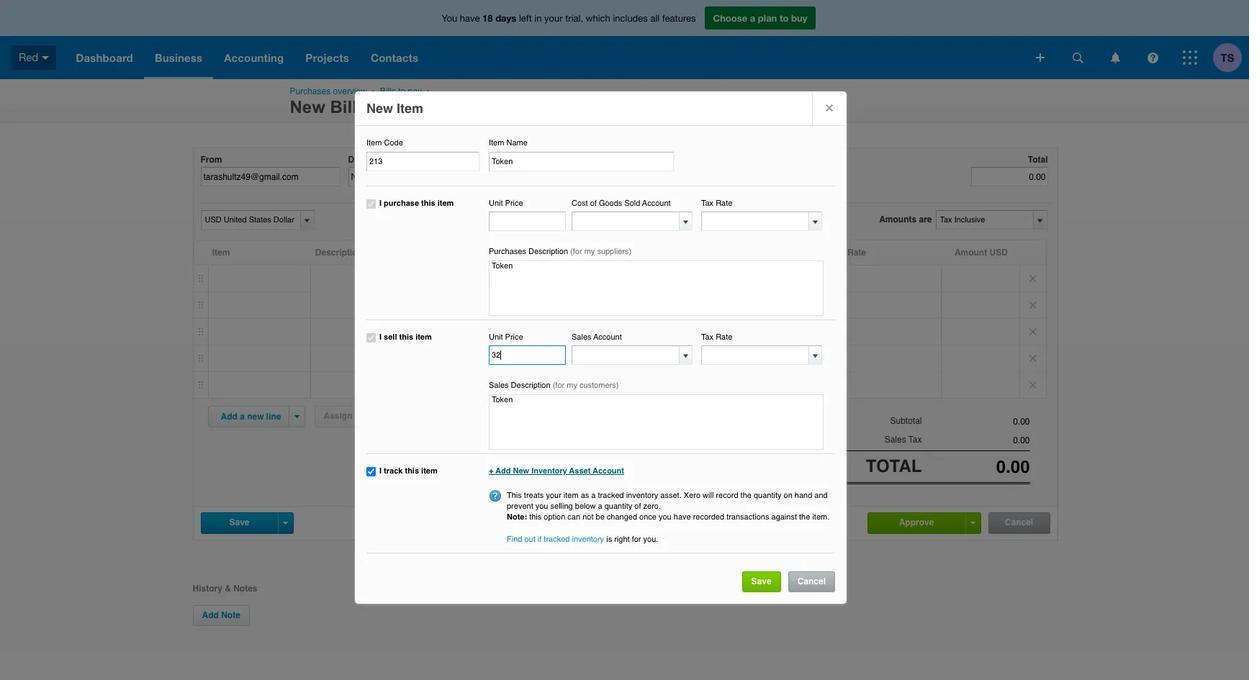 Task type: describe. For each thing, give the bounding box(es) containing it.
bills to pay link
[[380, 86, 422, 96]]

cancel inside button
[[1005, 517, 1033, 528]]

description for i purchase this item
[[528, 247, 568, 256]]

will
[[703, 491, 714, 500]]

to inside ts banner
[[780, 12, 789, 24]]

18
[[482, 12, 493, 24]]

trial,
[[565, 13, 583, 24]]

item for item code
[[366, 138, 382, 148]]

ts
[[1221, 51, 1234, 64]]

this for sell
[[399, 332, 413, 342]]

changed
[[607, 513, 637, 522]]

sales description (for my customers)
[[489, 381, 619, 390]]

treats
[[524, 491, 544, 500]]

new inside purchases overview › bills to pay › new bill
[[290, 97, 325, 117]]

this inside this treats your item as a tracked inventory asset. xero will record the quantity on hand and prevent you selling below a quantity of zero. note: this option can not be changed once you have recorded transactions against the item.
[[529, 513, 542, 522]]

1 vertical spatial you
[[659, 513, 671, 522]]

Total text field
[[971, 167, 1048, 187]]

history & notes
[[193, 584, 257, 594]]

once
[[639, 513, 656, 522]]

choose a plan to buy
[[713, 12, 807, 24]]

0 vertical spatial asset
[[569, 466, 591, 476]]

add a new line link
[[212, 407, 290, 427]]

item for sell
[[415, 332, 432, 342]]

cost of goods sold account
[[572, 198, 671, 208]]

asset.
[[660, 491, 682, 500]]

0 horizontal spatial you
[[535, 502, 548, 511]]

usd
[[990, 248, 1008, 258]]

(for for purchases description
[[570, 247, 582, 256]]

rate for sales account
[[716, 332, 732, 342]]

1 horizontal spatial save
[[751, 576, 771, 586]]

plan
[[758, 12, 777, 24]]

assign
[[324, 411, 352, 421]]

2 › from the left
[[427, 86, 430, 96]]

unit price for sales account
[[489, 332, 523, 342]]

more approve options... image
[[970, 522, 975, 525]]

unit price for cost of goods sold account
[[489, 198, 523, 208]]

bills
[[380, 86, 396, 96]]

total
[[1028, 155, 1048, 165]]

0 vertical spatial quantity
[[754, 491, 781, 500]]

from
[[200, 155, 222, 165]]

0 horizontal spatial inventory
[[489, 479, 524, 488]]

Item Code text field
[[366, 152, 479, 171]]

(for for sales description
[[553, 381, 565, 390]]

you
[[442, 13, 457, 24]]

tracked inside this treats your item as a tracked inventory asset. xero will record the quantity on hand and prevent you selling below a quantity of zero. note: this option can not be changed once you have recorded transactions against the item.
[[598, 491, 624, 500]]

item for treats
[[564, 491, 579, 500]]

item code
[[366, 138, 403, 148]]

sales for tax rate
[[572, 332, 591, 342]]

my for customers)
[[567, 381, 577, 390]]

add note link
[[193, 605, 250, 626]]

on
[[784, 491, 792, 500]]

amount
[[954, 248, 987, 258]]

against
[[771, 513, 797, 522]]

Unit Price text field
[[489, 346, 566, 365]]

find
[[507, 535, 522, 544]]

to inside "link"
[[397, 411, 405, 421]]

new item
[[366, 101, 423, 116]]

price for sales account
[[505, 332, 523, 342]]

total
[[866, 457, 922, 477]]

i purchase this item
[[379, 198, 454, 208]]

sales for total
[[885, 435, 906, 445]]

track
[[384, 466, 403, 476]]

1 horizontal spatial save link
[[742, 571, 781, 592]]

item.
[[812, 513, 829, 522]]

unit for cost of goods sold account
[[489, 198, 503, 208]]

add inside + add new inventory asset account inventory asset account
[[495, 466, 511, 476]]

pay
[[408, 86, 422, 96]]

1 vertical spatial unit price
[[602, 248, 642, 258]]

tax rate for sales account
[[701, 332, 732, 342]]

add for add a new line
[[221, 412, 237, 422]]

features
[[662, 13, 696, 24]]

customers)
[[579, 381, 619, 390]]

item for purchase
[[437, 198, 454, 208]]

purchases for new bill
[[290, 86, 331, 96]]

record
[[716, 491, 738, 500]]

1 horizontal spatial new
[[366, 101, 393, 116]]

name
[[506, 138, 528, 148]]

item for track
[[421, 466, 437, 476]]

expenses
[[355, 411, 394, 421]]

subtotal
[[890, 416, 922, 426]]

approve link
[[868, 513, 965, 533]]

1 vertical spatial rate
[[847, 248, 866, 258]]

notes
[[233, 584, 257, 594]]

all
[[650, 13, 660, 24]]

amount usd
[[954, 248, 1008, 258]]

if
[[538, 535, 542, 544]]

line
[[266, 412, 281, 422]]

+
[[489, 466, 493, 476]]

right
[[614, 535, 630, 544]]

reference
[[511, 155, 553, 165]]

item for item name
[[489, 138, 504, 148]]

sales account
[[572, 332, 622, 342]]

this
[[507, 491, 522, 500]]

ts button
[[1213, 36, 1249, 79]]

add note
[[202, 610, 240, 621]]

in
[[534, 13, 542, 24]]

purchase
[[384, 198, 419, 208]]

out
[[524, 535, 535, 544]]

note:
[[507, 513, 527, 522]]

0 vertical spatial the
[[740, 491, 752, 500]]

a right as
[[591, 491, 596, 500]]

purchases description (for my suppliers)
[[489, 247, 631, 256]]

i for i purchase this item
[[379, 198, 382, 208]]

are
[[919, 215, 932, 225]]

is
[[606, 535, 612, 544]]

account right suppliers)
[[657, 248, 692, 258]]

account up below
[[593, 466, 624, 476]]

choose
[[713, 12, 747, 24]]

0 horizontal spatial save link
[[201, 513, 278, 533]]

add for add note
[[202, 610, 219, 621]]

1 vertical spatial cancel
[[797, 576, 826, 586]]

account up 'customers)'
[[593, 332, 622, 342]]

purchases overview › bills to pay › new bill
[[290, 86, 432, 117]]

2 delete line item image from the top
[[1020, 319, 1046, 345]]

purchases overview link
[[290, 86, 367, 96]]

0 horizontal spatial save
[[229, 517, 249, 528]]

note
[[221, 610, 240, 621]]

you have 18 days left in your trial, which includes all features
[[442, 12, 696, 24]]

1 delete line item image from the top
[[1020, 266, 1046, 292]]

1 horizontal spatial inventory
[[531, 466, 567, 476]]

description for i sell this item
[[511, 381, 550, 390]]

not
[[583, 513, 594, 522]]

to inside purchases overview › bills to pay › new bill
[[398, 86, 405, 96]]

recorded
[[693, 513, 724, 522]]

this for purchase
[[421, 198, 435, 208]]

ts banner
[[0, 0, 1249, 79]]

3 delete line item image from the top
[[1020, 372, 1046, 398]]

overview
[[333, 86, 367, 96]]

svg image inside red popup button
[[42, 56, 49, 60]]

Item Name text field
[[489, 152, 674, 171]]

left
[[519, 13, 532, 24]]



Task type: vqa. For each thing, say whether or not it's contained in the screenshot.
Approve & email
no



Task type: locate. For each thing, give the bounding box(es) containing it.
i right i purchase this item checkbox
[[379, 198, 382, 208]]

tax rate
[[701, 198, 732, 208], [831, 248, 866, 258], [701, 332, 732, 342]]

quantity up changed
[[605, 502, 632, 511]]

2 vertical spatial tax rate
[[701, 332, 732, 342]]

1 horizontal spatial (for
[[570, 247, 582, 256]]

unit price down "reference"
[[489, 198, 523, 208]]

a
[[750, 12, 755, 24], [407, 411, 412, 421], [240, 412, 245, 422], [591, 491, 596, 500], [598, 502, 602, 511]]

0 horizontal spatial quantity
[[605, 502, 632, 511]]

unit price up unit price text field
[[489, 332, 523, 342]]

new
[[290, 97, 325, 117], [366, 101, 393, 116], [513, 466, 529, 476]]

as
[[581, 491, 589, 500]]

1 vertical spatial to
[[398, 86, 405, 96]]

svg image
[[1110, 52, 1120, 63]]

1 vertical spatial inventory
[[572, 535, 604, 544]]

new up this
[[513, 466, 529, 476]]

item inside this treats your item as a tracked inventory asset. xero will record the quantity on hand and prevent you selling below a quantity of zero. note: this option can not be changed once you have recorded transactions against the item.
[[564, 491, 579, 500]]

price for cost of goods sold account
[[505, 198, 523, 208]]

account
[[642, 198, 671, 208], [657, 248, 692, 258], [593, 332, 622, 342], [593, 466, 624, 476], [550, 479, 582, 488]]

1 › from the left
[[372, 86, 375, 96]]

None text field
[[200, 167, 340, 187], [489, 212, 566, 231], [572, 213, 680, 231], [489, 260, 824, 316], [702, 346, 810, 364], [922, 417, 1030, 427], [922, 436, 1030, 446], [922, 457, 1030, 478], [200, 167, 340, 187], [489, 212, 566, 231], [572, 213, 680, 231], [489, 260, 824, 316], [702, 346, 810, 364], [922, 417, 1030, 427], [922, 436, 1030, 446], [922, 457, 1030, 478]]

1 vertical spatial sales
[[489, 381, 509, 390]]

None text field
[[201, 211, 298, 229], [936, 211, 1033, 229], [702, 213, 810, 231], [572, 346, 680, 364], [489, 394, 824, 450], [201, 211, 298, 229], [936, 211, 1033, 229], [702, 213, 810, 231], [572, 346, 680, 364], [489, 394, 824, 450]]

price up unit price text field
[[505, 332, 523, 342]]

1 vertical spatial have
[[674, 513, 691, 522]]

this
[[421, 198, 435, 208], [399, 332, 413, 342], [405, 466, 419, 476], [529, 513, 542, 522]]

2 delete line item image from the top
[[1020, 346, 1046, 371]]

I sell this item checkbox
[[366, 333, 376, 342]]

2 vertical spatial add
[[202, 610, 219, 621]]

2 vertical spatial to
[[397, 411, 405, 421]]

a inside ts banner
[[750, 12, 755, 24]]

buy
[[791, 12, 807, 24]]

my for suppliers)
[[584, 247, 595, 256]]

cancel right more approve options... icon
[[1005, 517, 1033, 528]]

can
[[568, 513, 580, 522]]

for
[[632, 535, 641, 544]]

2 vertical spatial delete line item image
[[1020, 372, 1046, 398]]

&
[[225, 584, 231, 594]]

2 horizontal spatial new
[[513, 466, 529, 476]]

› left bills
[[372, 86, 375, 96]]

1 horizontal spatial add
[[221, 412, 237, 422]]

+ add new inventory asset account inventory asset account
[[489, 466, 624, 488]]

1 vertical spatial of
[[634, 502, 641, 511]]

your inside this treats your item as a tracked inventory asset. xero will record the quantity on hand and prevent you selling below a quantity of zero. note: this option can not be changed once you have recorded transactions against the item.
[[546, 491, 561, 500]]

1 horizontal spatial ›
[[427, 86, 430, 96]]

more save options... image
[[283, 522, 288, 525]]

your inside you have 18 days left in your trial, which includes all features
[[544, 13, 563, 24]]

0 horizontal spatial tracked
[[544, 535, 570, 544]]

unit down due date text box
[[489, 198, 503, 208]]

0 vertical spatial price
[[505, 198, 523, 208]]

0 vertical spatial add
[[221, 412, 237, 422]]

history
[[193, 584, 222, 594]]

unit right 'qty'
[[602, 248, 618, 258]]

this right sell
[[399, 332, 413, 342]]

0 vertical spatial your
[[544, 13, 563, 24]]

1 vertical spatial your
[[546, 491, 561, 500]]

0 vertical spatial tax rate
[[701, 198, 732, 208]]

0 horizontal spatial the
[[740, 491, 752, 500]]

a inside "link"
[[407, 411, 412, 421]]

1 horizontal spatial sales
[[572, 332, 591, 342]]

amounts are
[[879, 215, 932, 225]]

item name
[[489, 138, 528, 148]]

inventory up zero.
[[626, 491, 658, 500]]

date
[[348, 155, 367, 165]]

to left buy
[[780, 12, 789, 24]]

2 vertical spatial i
[[379, 466, 382, 476]]

days
[[495, 12, 516, 24]]

1 horizontal spatial cancel
[[1005, 517, 1033, 528]]

2 vertical spatial rate
[[716, 332, 732, 342]]

sales down subtotal
[[885, 435, 906, 445]]

of left zero.
[[634, 502, 641, 511]]

0 horizontal spatial ›
[[372, 86, 375, 96]]

1 horizontal spatial you
[[659, 513, 671, 522]]

item right track
[[421, 466, 437, 476]]

1 horizontal spatial of
[[634, 502, 641, 511]]

cancel down item.
[[797, 576, 826, 586]]

0 horizontal spatial new
[[290, 97, 325, 117]]

inventory inside this treats your item as a tracked inventory asset. xero will record the quantity on hand and prevent you selling below a quantity of zero. note: this option can not be changed once you have recorded transactions against the item.
[[626, 491, 658, 500]]

or
[[456, 411, 464, 421]]

sales up 'customers)'
[[572, 332, 591, 342]]

1 horizontal spatial tracked
[[598, 491, 624, 500]]

1 delete line item image from the top
[[1020, 292, 1046, 318]]

unit price
[[489, 198, 523, 208], [602, 248, 642, 258], [489, 332, 523, 342]]

cancel link
[[788, 571, 835, 592]]

rate for cost of goods sold account
[[716, 198, 732, 208]]

0 vertical spatial you
[[535, 502, 548, 511]]

0 vertical spatial (for
[[570, 247, 582, 256]]

quantity
[[754, 491, 781, 500], [605, 502, 632, 511]]

1 horizontal spatial have
[[674, 513, 691, 522]]

price down sold
[[621, 248, 642, 258]]

find out if tracked inventory link
[[507, 535, 604, 544]]

0 horizontal spatial sales
[[489, 381, 509, 390]]

delete line item image
[[1020, 292, 1046, 318], [1020, 346, 1046, 371], [1020, 372, 1046, 398]]

0 horizontal spatial cancel
[[797, 576, 826, 586]]

a up be
[[598, 502, 602, 511]]

code
[[384, 138, 403, 148]]

i for i track this item
[[379, 466, 382, 476]]

inventory
[[531, 466, 567, 476], [489, 479, 524, 488]]

i right i track this item checkbox
[[379, 466, 382, 476]]

account up as
[[550, 479, 582, 488]]

2 vertical spatial sales
[[885, 435, 906, 445]]

item
[[437, 198, 454, 208], [415, 332, 432, 342], [421, 466, 437, 476], [564, 491, 579, 500]]

the right record
[[740, 491, 752, 500]]

find out if tracked inventory is right for you.
[[507, 535, 658, 544]]

to
[[780, 12, 789, 24], [398, 86, 405, 96], [397, 411, 405, 421]]

0 vertical spatial unit price
[[489, 198, 523, 208]]

0 vertical spatial cancel
[[1005, 517, 1033, 528]]

save
[[229, 517, 249, 528], [751, 576, 771, 586]]

2 vertical spatial price
[[505, 332, 523, 342]]

1 horizontal spatial my
[[584, 247, 595, 256]]

1 vertical spatial i
[[379, 332, 382, 342]]

delete line item image
[[1020, 266, 1046, 292], [1020, 319, 1046, 345]]

of right cost
[[590, 198, 597, 208]]

0 vertical spatial tracked
[[598, 491, 624, 500]]

0 horizontal spatial add
[[202, 610, 219, 621]]

item right sell
[[415, 332, 432, 342]]

1 vertical spatial purchases
[[489, 247, 526, 256]]

add left new
[[221, 412, 237, 422]]

1 vertical spatial delete line item image
[[1020, 319, 1046, 345]]

unit for sales account
[[489, 332, 503, 342]]

have inside you have 18 days left in your trial, which includes all features
[[460, 13, 480, 24]]

item
[[397, 101, 423, 116], [366, 138, 382, 148], [489, 138, 504, 148], [212, 248, 230, 258]]

1 vertical spatial the
[[799, 513, 810, 522]]

0 vertical spatial save link
[[201, 513, 278, 533]]

be
[[596, 513, 605, 522]]

includes
[[613, 13, 648, 24]]

asset
[[569, 466, 591, 476], [527, 479, 548, 488]]

1 vertical spatial inventory
[[489, 479, 524, 488]]

this right purchase
[[421, 198, 435, 208]]

a left customer
[[407, 411, 412, 421]]

the left item.
[[799, 513, 810, 522]]

add a new line
[[221, 412, 281, 422]]

0 vertical spatial save
[[229, 517, 249, 528]]

add left the note
[[202, 610, 219, 621]]

a left plan
[[750, 12, 755, 24]]

description
[[528, 247, 568, 256], [315, 248, 363, 258], [511, 381, 550, 390]]

i for i sell this item
[[379, 332, 382, 342]]

new down bills
[[366, 101, 393, 116]]

purchases inside purchases overview › bills to pay › new bill
[[290, 86, 331, 96]]

1 horizontal spatial inventory
[[626, 491, 658, 500]]

cost
[[572, 198, 588, 208]]

hand
[[795, 491, 812, 500]]

1 horizontal spatial purchases
[[489, 247, 526, 256]]

this right note:
[[529, 513, 542, 522]]

Reference text field
[[511, 167, 619, 187]]

your right in
[[544, 13, 563, 24]]

add
[[221, 412, 237, 422], [495, 466, 511, 476], [202, 610, 219, 621]]

asset up treats
[[527, 479, 548, 488]]

3 i from the top
[[379, 466, 382, 476]]

option
[[544, 513, 565, 522]]

of
[[590, 198, 597, 208], [634, 502, 641, 511]]

i track this item
[[379, 466, 437, 476]]

price down "reference"
[[505, 198, 523, 208]]

0 horizontal spatial (for
[[553, 381, 565, 390]]

this right track
[[405, 466, 419, 476]]

save link left more save options... image
[[201, 513, 278, 533]]

1 vertical spatial (for
[[553, 381, 565, 390]]

your up selling on the bottom
[[546, 491, 561, 500]]

have inside this treats your item as a tracked inventory asset. xero will record the quantity on hand and prevent you selling below a quantity of zero. note: this option can not be changed once you have recorded transactions against the item.
[[674, 513, 691, 522]]

unit price right 'qty'
[[602, 248, 642, 258]]

tracked right the if
[[544, 535, 570, 544]]

1 horizontal spatial quantity
[[754, 491, 781, 500]]

i right the "i sell this item" checkbox
[[379, 332, 382, 342]]

0 vertical spatial of
[[590, 198, 597, 208]]

I track this item checkbox
[[366, 467, 376, 476]]

red button
[[0, 36, 65, 79]]

add right +
[[495, 466, 511, 476]]

svg image
[[1183, 50, 1197, 65], [1072, 52, 1083, 63], [1147, 52, 1158, 63], [1036, 53, 1045, 62], [42, 56, 49, 60]]

cancel button
[[989, 513, 1049, 533]]

have left 18
[[460, 13, 480, 24]]

you down treats
[[535, 502, 548, 511]]

0 horizontal spatial my
[[567, 381, 577, 390]]

selling
[[550, 502, 573, 511]]

0 vertical spatial purchases
[[290, 86, 331, 96]]

0 horizontal spatial asset
[[527, 479, 548, 488]]

0 vertical spatial rate
[[716, 198, 732, 208]]

1 vertical spatial delete line item image
[[1020, 346, 1046, 371]]

save left more save options... image
[[229, 517, 249, 528]]

sold
[[624, 198, 640, 208]]

sales up 'project' at the left bottom
[[489, 381, 509, 390]]

new
[[247, 412, 264, 422]]

0 vertical spatial unit
[[489, 198, 503, 208]]

save left cancel link on the right of the page
[[751, 576, 771, 586]]

1 vertical spatial quantity
[[605, 502, 632, 511]]

inventory up treats
[[531, 466, 567, 476]]

tracked up be
[[598, 491, 624, 500]]

amounts
[[879, 215, 917, 225]]

sales tax
[[885, 435, 922, 445]]

and
[[814, 491, 828, 500]]

item down due date text box
[[437, 198, 454, 208]]

0 vertical spatial inventory
[[626, 491, 658, 500]]

2 vertical spatial unit
[[489, 332, 503, 342]]

1 vertical spatial asset
[[527, 479, 548, 488]]

1 vertical spatial add
[[495, 466, 511, 476]]

my left suppliers)
[[584, 247, 595, 256]]

customer
[[414, 411, 453, 421]]

0 vertical spatial sales
[[572, 332, 591, 342]]

project
[[467, 411, 495, 421]]

asset up as
[[569, 466, 591, 476]]

0 vertical spatial to
[[780, 12, 789, 24]]

(for left suppliers)
[[570, 247, 582, 256]]

have down xero
[[674, 513, 691, 522]]

save link left cancel link on the right of the page
[[742, 571, 781, 592]]

tracked
[[598, 491, 624, 500], [544, 535, 570, 544]]

1 vertical spatial unit
[[602, 248, 618, 258]]

new down purchases overview link
[[290, 97, 325, 117]]

cancel
[[1005, 517, 1033, 528], [797, 576, 826, 586]]

1 vertical spatial price
[[621, 248, 642, 258]]

1 horizontal spatial asset
[[569, 466, 591, 476]]

purchases for (for my suppliers)
[[489, 247, 526, 256]]

purchases up bill
[[290, 86, 331, 96]]

2 i from the top
[[379, 332, 382, 342]]

2 vertical spatial unit price
[[489, 332, 523, 342]]

new inside + add new inventory asset account inventory asset account
[[513, 466, 529, 476]]

a left new
[[240, 412, 245, 422]]

0 horizontal spatial have
[[460, 13, 480, 24]]

i sell this item
[[379, 332, 432, 342]]

Due Date text field
[[430, 168, 490, 186]]

1 vertical spatial tax rate
[[831, 248, 866, 258]]

(for left 'customers)'
[[553, 381, 565, 390]]

of inside this treats your item as a tracked inventory asset. xero will record the quantity on hand and prevent you selling below a quantity of zero. note: this option can not be changed once you have recorded transactions against the item.
[[634, 502, 641, 511]]

unit
[[489, 198, 503, 208], [602, 248, 618, 258], [489, 332, 503, 342]]

1 vertical spatial save link
[[742, 571, 781, 592]]

save link
[[201, 513, 278, 533], [742, 571, 781, 592]]

item for item
[[212, 248, 230, 258]]

suppliers)
[[597, 247, 631, 256]]

0 horizontal spatial purchases
[[290, 86, 331, 96]]

2 horizontal spatial sales
[[885, 435, 906, 445]]

more add line options... image
[[294, 415, 299, 418]]

you down zero.
[[659, 513, 671, 522]]

0 vertical spatial delete line item image
[[1020, 266, 1046, 292]]

quantity left on
[[754, 491, 781, 500]]

assign expenses to a customer or project link
[[314, 406, 505, 428]]

›
[[372, 86, 375, 96], [427, 86, 430, 96]]

qty
[[570, 248, 585, 258]]

have
[[460, 13, 480, 24], [674, 513, 691, 522]]

zero.
[[643, 502, 661, 511]]

approve
[[899, 517, 934, 528]]

tax rate for cost of goods sold account
[[701, 198, 732, 208]]

goods
[[599, 198, 622, 208]]

purchases left 'qty'
[[489, 247, 526, 256]]

item left as
[[564, 491, 579, 500]]

Date text field
[[349, 168, 409, 186]]

assign expenses to a customer or project
[[324, 411, 495, 421]]

0 horizontal spatial of
[[590, 198, 597, 208]]

to right expenses
[[397, 411, 405, 421]]

0 vertical spatial delete line item image
[[1020, 292, 1046, 318]]

0 vertical spatial my
[[584, 247, 595, 256]]

sell
[[384, 332, 397, 342]]

this for track
[[405, 466, 419, 476]]

1 i from the top
[[379, 198, 382, 208]]

0 vertical spatial inventory
[[531, 466, 567, 476]]

unit up unit price text field
[[489, 332, 503, 342]]

below
[[575, 502, 596, 511]]

I purchase this item checkbox
[[366, 199, 376, 208]]

rate
[[716, 198, 732, 208], [847, 248, 866, 258], [716, 332, 732, 342]]

0 horizontal spatial inventory
[[572, 535, 604, 544]]

inventory up this
[[489, 479, 524, 488]]

0 vertical spatial i
[[379, 198, 382, 208]]

i
[[379, 198, 382, 208], [379, 332, 382, 342], [379, 466, 382, 476]]

1 vertical spatial tracked
[[544, 535, 570, 544]]

red
[[19, 51, 38, 63]]

inventory left is
[[572, 535, 604, 544]]

account right sold
[[642, 198, 671, 208]]

xero
[[684, 491, 700, 500]]

1 horizontal spatial the
[[799, 513, 810, 522]]

my left 'customers)'
[[567, 381, 577, 390]]

the
[[740, 491, 752, 500], [799, 513, 810, 522]]

› right "pay"
[[427, 86, 430, 96]]

to left "pay"
[[398, 86, 405, 96]]



